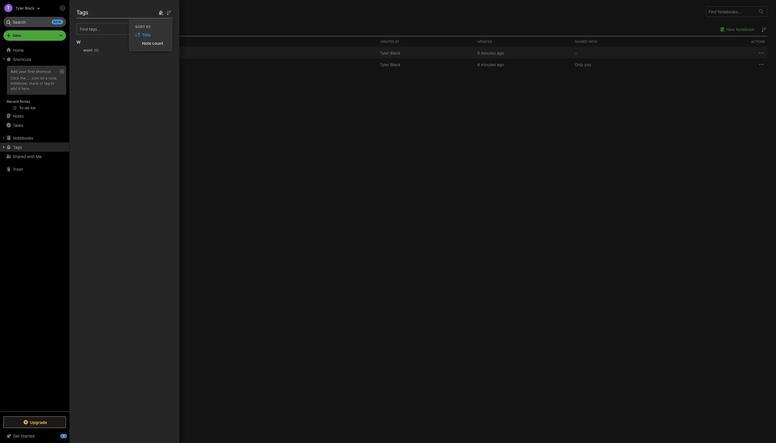 Task type: describe. For each thing, give the bounding box(es) containing it.
upgrade button
[[3, 417, 66, 429]]

get started
[[13, 434, 35, 439]]

notebook for new
[[736, 27, 755, 32]]

shortcuts button
[[0, 55, 69, 64]]

ago for –
[[497, 51, 504, 55]]

Find tags… text field
[[77, 25, 166, 33]]

on
[[40, 76, 44, 80]]

icon on a note, notebook, stack or tag to add it here.
[[10, 76, 57, 91]]

0 vertical spatial notes
[[20, 99, 30, 104]]

black for –
[[390, 51, 401, 55]]

settings image
[[59, 5, 66, 12]]

tag actions image
[[99, 48, 108, 52]]

minutes for –
[[481, 51, 496, 55]]

0 vertical spatial notebooks
[[78, 8, 106, 15]]

title
[[142, 32, 151, 37]]

note
[[142, 41, 151, 46]]

count
[[152, 41, 163, 46]]

tree containing home
[[0, 45, 69, 412]]

icon
[[32, 76, 39, 80]]

tyler inside tyler black field
[[15, 6, 24, 10]]

it
[[18, 86, 20, 91]]

home
[[13, 48, 24, 53]]

–
[[575, 51, 577, 55]]

) inside "first notebook" row
[[128, 51, 130, 55]]

shared with button
[[573, 36, 670, 47]]

1 inside "first notebook" row
[[126, 51, 128, 55]]

new notebook
[[727, 27, 755, 32]]

notebooks element
[[69, 0, 776, 444]]

sort by
[[135, 24, 151, 29]]

6 minutes ago for only you
[[478, 62, 504, 67]]

Tag actions field
[[99, 47, 108, 53]]

add
[[10, 86, 17, 91]]

w row group
[[76, 35, 177, 63]]

shortcuts
[[13, 57, 31, 62]]

upgrade
[[30, 420, 47, 425]]

notebook for first
[[105, 51, 123, 55]]

shared
[[575, 40, 588, 43]]

tags inside button
[[13, 145, 22, 150]]

sort options image
[[166, 9, 172, 16]]

w
[[76, 39, 81, 45]]

title button
[[78, 36, 378, 47]]

) inside woot ( 0 )
[[98, 48, 99, 52]]

updated button
[[475, 36, 573, 47]]

shared
[[13, 154, 26, 159]]

tags button
[[0, 143, 69, 152]]

the
[[20, 76, 26, 80]]

note count
[[142, 41, 163, 46]]

notebook,
[[10, 81, 28, 86]]

title
[[80, 40, 89, 43]]

click to collapse image
[[67, 433, 72, 440]]

sort
[[135, 24, 145, 29]]

6 for only you
[[478, 62, 480, 67]]

0 vertical spatial 1
[[78, 27, 80, 32]]

with
[[27, 154, 35, 159]]

only
[[575, 62, 584, 67]]

...
[[27, 76, 31, 80]]

new search field
[[8, 17, 63, 27]]

tyler for only you
[[380, 62, 389, 67]]

1 horizontal spatial tags
[[76, 9, 88, 16]]

Help and Learning task checklist field
[[0, 432, 69, 441]]

expand notebooks image
[[1, 136, 6, 140]]

get
[[13, 434, 20, 439]]

notebooks link
[[0, 133, 69, 143]]

first notebook row
[[78, 47, 768, 59]]

tasks
[[13, 123, 23, 128]]

you
[[585, 62, 592, 67]]

notebook
[[81, 27, 101, 32]]

tasks button
[[0, 121, 69, 130]]

dropdown list menu
[[129, 31, 172, 47]]

tyler black for only you
[[380, 62, 401, 67]]

click the ...
[[10, 76, 31, 80]]

trash link
[[0, 165, 69, 174]]

me
[[36, 154, 42, 159]]



Task type: vqa. For each thing, say whether or not it's contained in the screenshot.
new notebook
yes



Task type: locate. For each thing, give the bounding box(es) containing it.
6 inside to-do list row
[[478, 62, 480, 67]]

row group
[[78, 47, 768, 70]]

new notebook button
[[719, 26, 755, 33]]

0 horizontal spatial 1
[[78, 27, 80, 32]]

0 horizontal spatial new
[[13, 33, 21, 38]]

1 vertical spatial notebook
[[105, 51, 123, 55]]

notebook
[[736, 27, 755, 32], [105, 51, 123, 55]]

0 vertical spatial tyler black
[[15, 6, 35, 10]]

title link
[[129, 31, 172, 39]]

new inside button
[[727, 27, 735, 32]]

notes up tasks
[[13, 114, 24, 119]]

created
[[380, 40, 395, 43]]

arrow image
[[80, 49, 87, 56]]

actions button
[[670, 36, 768, 47]]

0 horizontal spatial tags
[[13, 145, 22, 150]]

shared with me
[[13, 154, 42, 159]]

1 horizontal spatial new
[[727, 27, 735, 32]]

first
[[96, 51, 104, 55]]

2 minutes from the top
[[481, 62, 496, 67]]

6 for –
[[478, 51, 480, 55]]

trash
[[13, 167, 23, 172]]

black
[[25, 6, 35, 10], [390, 51, 401, 55], [390, 62, 401, 67]]

0 vertical spatial minutes
[[481, 51, 496, 55]]

create new tag image
[[157, 9, 164, 16]]

0 vertical spatial tyler
[[15, 6, 24, 10]]

( inside "first notebook" row
[[125, 51, 126, 55]]

ago inside "first notebook" row
[[497, 51, 504, 55]]

first
[[28, 69, 35, 74]]

6 minutes ago inside "first notebook" row
[[478, 51, 504, 55]]

only you
[[575, 62, 592, 67]]

minutes inside "first notebook" row
[[481, 51, 496, 55]]

( left first
[[94, 48, 95, 52]]

0 vertical spatial ago
[[497, 51, 504, 55]]

1 horizontal spatial notebook
[[736, 27, 755, 32]]

black for only you
[[390, 62, 401, 67]]

2 6 from the top
[[478, 62, 480, 67]]

home link
[[0, 45, 69, 55]]

notes right recent
[[20, 99, 30, 104]]

0 vertical spatial 6
[[478, 51, 480, 55]]

1 horizontal spatial (
[[125, 51, 126, 55]]

group containing add your first shortcut
[[0, 64, 69, 114]]

tyler black inside "first notebook" row
[[380, 51, 401, 55]]

1 ago from the top
[[497, 51, 504, 55]]

to
[[51, 81, 54, 86]]

actions
[[751, 40, 765, 43]]

tyler black
[[15, 6, 35, 10], [380, 51, 401, 55], [380, 62, 401, 67]]

a
[[45, 76, 48, 80]]

tyler inside to-do list row
[[380, 62, 389, 67]]

notes link
[[0, 111, 69, 121]]

tyler black inside to-do list row
[[380, 62, 401, 67]]

click
[[10, 76, 19, 80]]

1 vertical spatial minutes
[[481, 62, 496, 67]]

0 vertical spatial new
[[727, 27, 735, 32]]

1 vertical spatial 1
[[126, 51, 128, 55]]

notebooks down tasks
[[13, 136, 33, 141]]

1 vertical spatial tags
[[13, 145, 22, 150]]

to-do list row
[[78, 59, 768, 70]]

tyler for –
[[380, 51, 389, 55]]

1 vertical spatial ago
[[497, 62, 504, 67]]

row group containing first notebook
[[78, 47, 768, 70]]

shortcut
[[36, 69, 51, 74]]

new
[[727, 27, 735, 32], [13, 33, 21, 38]]

minutes
[[481, 51, 496, 55], [481, 62, 496, 67]]

new up home at the top of page
[[13, 33, 21, 38]]

created by
[[380, 40, 400, 43]]

tyler
[[15, 6, 24, 10], [380, 51, 389, 55], [380, 62, 389, 67]]

row group inside notebooks element
[[78, 47, 768, 70]]

0 horizontal spatial )
[[98, 48, 99, 52]]

1 vertical spatial 6
[[478, 62, 480, 67]]

ago for only you
[[497, 62, 504, 67]]

or
[[40, 81, 43, 86]]

notebook inside new notebook button
[[736, 27, 755, 32]]

woot
[[83, 48, 93, 52]]

1 notebook
[[78, 27, 101, 32]]

1 vertical spatial tyler black
[[380, 51, 401, 55]]

tags up shared
[[13, 145, 22, 150]]

1 vertical spatial 6 minutes ago
[[478, 62, 504, 67]]

)
[[98, 48, 99, 52], [128, 51, 130, 55]]

black inside "first notebook" row
[[390, 51, 401, 55]]

1 horizontal spatial )
[[128, 51, 130, 55]]

0 horizontal spatial notebook
[[105, 51, 123, 55]]

2 6 minutes ago from the top
[[478, 62, 504, 67]]

notebooks inside tree
[[13, 136, 33, 141]]

1 vertical spatial notes
[[13, 114, 24, 119]]

new inside popup button
[[13, 33, 21, 38]]

1 6 minutes ago from the top
[[478, 51, 504, 55]]

ago inside to-do list row
[[497, 62, 504, 67]]

1 minutes from the top
[[481, 51, 496, 55]]

(
[[94, 48, 95, 52], [125, 51, 126, 55]]

6 minutes ago for –
[[478, 51, 504, 55]]

0 vertical spatial black
[[25, 6, 35, 10]]

by
[[396, 40, 400, 43]]

black inside to-do list row
[[390, 62, 401, 67]]

1 right tag actions image
[[126, 51, 128, 55]]

woot ( 0 )
[[83, 48, 99, 52]]

2 vertical spatial tyler black
[[380, 62, 401, 67]]

tyler black inside field
[[15, 6, 35, 10]]

your
[[19, 69, 27, 74]]

1 vertical spatial tyler
[[380, 51, 389, 55]]

new button
[[3, 30, 66, 41]]

0
[[95, 48, 98, 52]]

0 horizontal spatial (
[[94, 48, 95, 52]]

tree
[[0, 45, 69, 412]]

ago
[[497, 51, 504, 55], [497, 62, 504, 67]]

recent notes
[[7, 99, 30, 104]]

6 minutes ago inside to-do list row
[[478, 62, 504, 67]]

expand tags image
[[1, 145, 6, 150]]

1 vertical spatial new
[[13, 33, 21, 38]]

1 vertical spatial black
[[390, 51, 401, 55]]

shared with me link
[[0, 152, 69, 161]]

6 inside "first notebook" row
[[478, 51, 480, 55]]

notes
[[20, 99, 30, 104], [13, 114, 24, 119]]

1 vertical spatial notebooks
[[13, 136, 33, 141]]

0 vertical spatial tags
[[76, 9, 88, 16]]

tag
[[44, 81, 50, 86]]

Find Notebooks… text field
[[707, 7, 756, 16]]

2 vertical spatial tyler
[[380, 62, 389, 67]]

1 6 from the top
[[478, 51, 480, 55]]

new for new notebook
[[727, 27, 735, 32]]

1 left notebook
[[78, 27, 80, 32]]

( right tag actions field
[[125, 51, 126, 55]]

2 vertical spatial black
[[390, 62, 401, 67]]

6
[[478, 51, 480, 55], [478, 62, 480, 67]]

0 vertical spatial 6 minutes ago
[[478, 51, 504, 55]]

2 ago from the top
[[497, 62, 504, 67]]

new up actions button
[[727, 27, 735, 32]]

new
[[53, 20, 61, 24]]

0 horizontal spatial notebooks
[[13, 136, 33, 141]]

tyler black for –
[[380, 51, 401, 55]]

with
[[589, 40, 597, 43]]

note,
[[49, 76, 57, 80]]

0 vertical spatial notebook
[[736, 27, 755, 32]]

black inside field
[[25, 6, 35, 10]]

stack
[[29, 81, 39, 86]]

notebook right first
[[105, 51, 123, 55]]

notebook inside "first notebook" row
[[105, 51, 123, 55]]

notebooks
[[78, 8, 106, 15], [13, 136, 33, 141]]

notebook up actions
[[736, 27, 755, 32]]

first notebook ( 1 )
[[96, 51, 130, 55]]

add
[[10, 69, 18, 74]]

started
[[21, 434, 35, 439]]

minutes inside to-do list row
[[481, 62, 496, 67]]

here.
[[21, 86, 30, 91]]

recent
[[7, 99, 19, 104]]

notebooks up notebook
[[78, 8, 106, 15]]

6 minutes ago
[[478, 51, 504, 55], [478, 62, 504, 67]]

1 horizontal spatial 1
[[126, 51, 128, 55]]

note count link
[[129, 39, 172, 47]]

minutes for only you
[[481, 62, 496, 67]]

group
[[0, 64, 69, 114]]

1
[[78, 27, 80, 32], [126, 51, 128, 55]]

shared with
[[575, 40, 597, 43]]

tags up 1 notebook
[[76, 9, 88, 16]]

updated
[[478, 40, 492, 43]]

1 horizontal spatial notebooks
[[78, 8, 106, 15]]

tyler inside "first notebook" row
[[380, 51, 389, 55]]

Sort field
[[166, 9, 172, 16]]

new for new
[[13, 33, 21, 38]]

( inside woot ( 0 )
[[94, 48, 95, 52]]

7
[[63, 435, 65, 438]]

Search text field
[[8, 17, 62, 27]]

created by button
[[378, 36, 475, 47]]

by
[[146, 24, 151, 29]]

add your first shortcut
[[10, 69, 51, 74]]

Account field
[[0, 2, 40, 14]]

tags
[[76, 9, 88, 16], [13, 145, 22, 150]]



